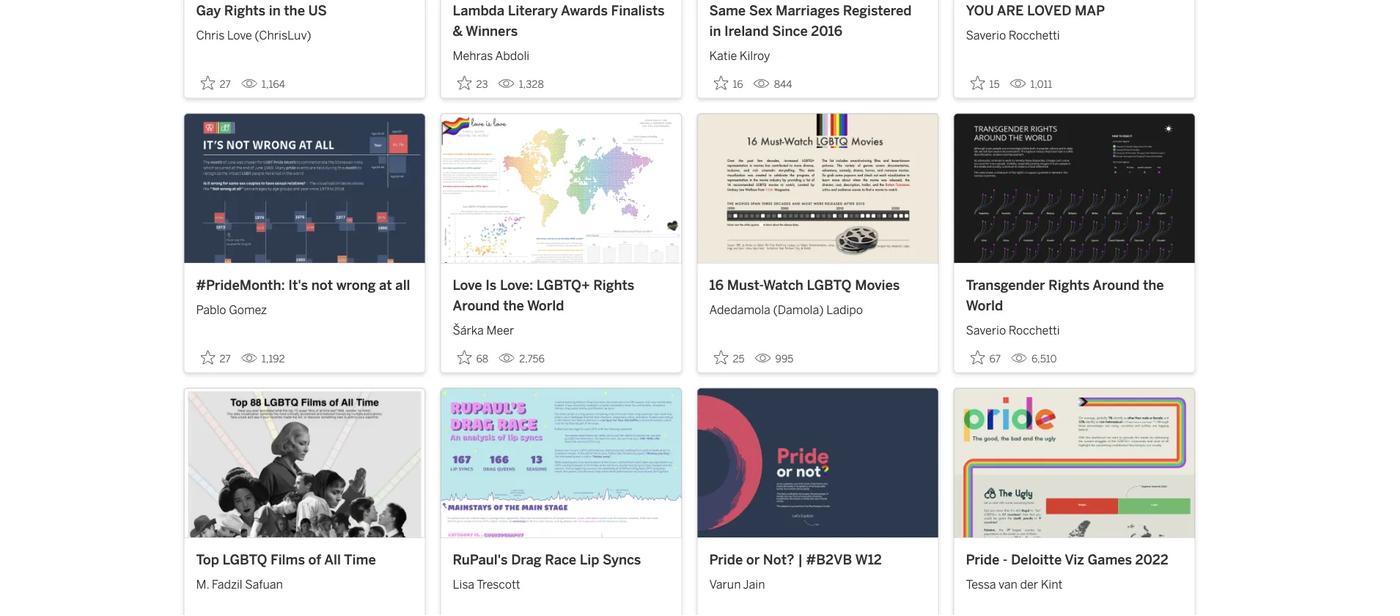 Task type: locate. For each thing, give the bounding box(es) containing it.
0 vertical spatial saverio
[[966, 29, 1006, 43]]

workbook thumbnail image for films
[[184, 389, 425, 538]]

1 horizontal spatial world
[[966, 298, 1003, 314]]

add favorite button for same sex marriages registered in ireland since 2016
[[709, 71, 748, 95]]

16 down 'katie kilroy'
[[733, 79, 743, 91]]

marriages
[[776, 3, 840, 19]]

pablo gomez
[[196, 304, 267, 317]]

pride - deloitte viz games 2022
[[966, 552, 1168, 568]]

2 saverio rocchetti link from the top
[[966, 316, 1183, 339]]

workbook thumbnail image for not?
[[698, 389, 938, 538]]

rights inside transgender rights around the world
[[1048, 278, 1090, 294]]

16 must-watch lgbtq movies link
[[709, 276, 926, 296]]

kint
[[1041, 578, 1063, 592]]

rights up chris love (chrisluv)
[[224, 3, 265, 19]]

lisa trescott
[[453, 578, 520, 592]]

0 horizontal spatial the
[[284, 3, 305, 19]]

1 vertical spatial saverio
[[966, 324, 1006, 338]]

saverio rocchetti down are
[[966, 29, 1060, 43]]

1 vertical spatial in
[[709, 23, 721, 39]]

1 horizontal spatial 16
[[733, 79, 743, 91]]

1 vertical spatial the
[[1143, 278, 1164, 294]]

lgbtq up m. fadzil safuan
[[222, 552, 267, 568]]

workbook thumbnail image
[[184, 114, 425, 263], [441, 114, 681, 263], [698, 114, 938, 263], [954, 114, 1195, 263], [184, 389, 425, 538], [441, 389, 681, 538], [698, 389, 938, 538], [954, 389, 1195, 538]]

rights inside gay rights in the us link
[[224, 3, 265, 19]]

0 vertical spatial in
[[269, 3, 281, 19]]

1 pride from the left
[[709, 552, 743, 568]]

67
[[989, 353, 1001, 366]]

16 inside add favorite button
[[733, 79, 743, 91]]

saverio rocchetti link down transgender rights around the world
[[966, 316, 1183, 339]]

|
[[798, 552, 803, 568]]

1 horizontal spatial in
[[709, 23, 721, 39]]

same sex marriages registered in ireland since 2016
[[709, 3, 912, 39]]

1 vertical spatial love
[[453, 278, 482, 294]]

6,510 views element
[[1005, 348, 1063, 371]]

0 vertical spatial rocchetti
[[1009, 29, 1060, 43]]

1 vertical spatial saverio rocchetti link
[[966, 316, 1183, 339]]

world inside love is love: lgbtq+ rights around the world
[[527, 298, 564, 314]]

1 vertical spatial lgbtq
[[222, 552, 267, 568]]

pride left -
[[966, 552, 999, 568]]

saverio rocchetti up 67
[[966, 324, 1060, 338]]

0 vertical spatial lgbtq
[[807, 278, 852, 294]]

saverio up 67 button
[[966, 324, 1006, 338]]

the
[[284, 3, 305, 19], [1143, 278, 1164, 294], [503, 298, 524, 314]]

0 horizontal spatial world
[[527, 298, 564, 314]]

0 vertical spatial 27
[[220, 79, 231, 91]]

2 vertical spatial the
[[503, 298, 524, 314]]

1 world from the left
[[527, 298, 564, 314]]

in up (chrisluv)
[[269, 3, 281, 19]]

the inside transgender rights around the world
[[1143, 278, 1164, 294]]

saverio
[[966, 29, 1006, 43], [966, 324, 1006, 338]]

katie kilroy link
[[709, 41, 926, 65]]

is
[[485, 278, 497, 294]]

add favorite button down pablo
[[196, 346, 235, 370]]

it's
[[288, 278, 308, 294]]

rocchetti
[[1009, 29, 1060, 43], [1009, 324, 1060, 338]]

1 rocchetti from the top
[[1009, 29, 1060, 43]]

love:
[[500, 278, 533, 294]]

16 must-watch lgbtq movies
[[709, 278, 900, 294]]

in inside same sex marriages registered in ireland since 2016
[[709, 23, 721, 39]]

abdoli
[[495, 49, 529, 63]]

1 saverio rocchetti from the top
[[966, 29, 1060, 43]]

2 horizontal spatial rights
[[1048, 278, 1090, 294]]

rocchetti up 6,510 views element
[[1009, 324, 1060, 338]]

1 vertical spatial 16
[[709, 278, 724, 294]]

trescott
[[477, 578, 520, 592]]

0 horizontal spatial 16
[[709, 278, 724, 294]]

saverio rocchetti
[[966, 29, 1060, 43], [966, 324, 1060, 338]]

25
[[733, 353, 745, 366]]

in inside gay rights in the us link
[[269, 3, 281, 19]]

love right the chris
[[227, 29, 252, 43]]

1 27 from the top
[[220, 79, 231, 91]]

0 vertical spatial saverio rocchetti
[[966, 29, 1060, 43]]

van
[[999, 578, 1018, 592]]

1 saverio from the top
[[966, 29, 1006, 43]]

rights inside love is love: lgbtq+ rights around the world
[[593, 278, 634, 294]]

2 pride from the left
[[966, 552, 999, 568]]

1,011 views element
[[1004, 73, 1058, 97]]

1 vertical spatial saverio rocchetti
[[966, 324, 1060, 338]]

0 horizontal spatial lgbtq
[[222, 552, 267, 568]]

27 for 1,192
[[220, 353, 231, 366]]

rights right transgender
[[1048, 278, 1090, 294]]

lip
[[580, 552, 599, 568]]

since
[[772, 23, 808, 39]]

you are loved map link
[[966, 1, 1183, 21]]

world
[[527, 298, 564, 314], [966, 298, 1003, 314]]

rocchetti for rights
[[1009, 324, 1060, 338]]

adedamola
[[709, 304, 770, 317]]

at
[[379, 278, 392, 294]]

1 horizontal spatial pride
[[966, 552, 999, 568]]

2 saverio rocchetti from the top
[[966, 324, 1060, 338]]

0 horizontal spatial around
[[453, 298, 500, 314]]

add favorite button containing 16
[[709, 71, 748, 95]]

27
[[220, 79, 231, 91], [220, 353, 231, 366]]

saverio rocchetti link down map
[[966, 21, 1183, 44]]

995
[[775, 353, 793, 366]]

adedamola (damola) ladipo
[[709, 304, 863, 317]]

gomez
[[229, 304, 267, 317]]

rocchetti down you are loved map
[[1009, 29, 1060, 43]]

lgbtq up "adedamola (damola) ladipo" link
[[807, 278, 852, 294]]

2,756
[[519, 353, 545, 366]]

world down lgbtq+
[[527, 298, 564, 314]]

winners
[[466, 23, 518, 39]]

saverio down you
[[966, 29, 1006, 43]]

of
[[308, 552, 321, 568]]

registered
[[843, 3, 912, 19]]

drag
[[511, 552, 541, 568]]

jain
[[743, 578, 765, 592]]

Add Favorite button
[[196, 71, 235, 95], [709, 71, 748, 95], [196, 346, 235, 370]]

0 horizontal spatial in
[[269, 3, 281, 19]]

pride up varun
[[709, 552, 743, 568]]

ireland
[[724, 23, 769, 39]]

pride for pride or not? | #b2vb w12
[[709, 552, 743, 568]]

0 horizontal spatial love
[[227, 29, 252, 43]]

16 left must-
[[709, 278, 724, 294]]

2 rocchetti from the top
[[1009, 324, 1060, 338]]

add favorite button down katie
[[709, 71, 748, 95]]

0 vertical spatial love
[[227, 29, 252, 43]]

transgender rights around the world
[[966, 278, 1164, 314]]

1 horizontal spatial lgbtq
[[807, 278, 852, 294]]

deloitte
[[1011, 552, 1062, 568]]

1 vertical spatial around
[[453, 298, 500, 314]]

2 27 from the top
[[220, 353, 231, 366]]

0 horizontal spatial pride
[[709, 552, 743, 568]]

844 views element
[[748, 73, 798, 97]]

2 world from the left
[[966, 298, 1003, 314]]

saverio rocchetti link
[[966, 21, 1183, 44], [966, 316, 1183, 339]]

0 vertical spatial around
[[1093, 278, 1140, 294]]

27 left 1,192 views element
[[220, 353, 231, 366]]

pride or not? | #b2vb w12 link
[[709, 551, 926, 571]]

1 horizontal spatial around
[[1093, 278, 1140, 294]]

1 saverio rocchetti link from the top
[[966, 21, 1183, 44]]

varun jain
[[709, 578, 765, 592]]

world down transgender
[[966, 298, 1003, 314]]

der
[[1020, 578, 1038, 592]]

2 saverio from the top
[[966, 324, 1006, 338]]

w12
[[855, 552, 882, 568]]

1 horizontal spatial love
[[453, 278, 482, 294]]

1 horizontal spatial the
[[503, 298, 524, 314]]

rights
[[224, 3, 265, 19], [593, 278, 634, 294], [1048, 278, 1090, 294]]

1 vertical spatial 27
[[220, 353, 231, 366]]

watch
[[763, 278, 803, 294]]

all
[[395, 278, 410, 294]]

1 horizontal spatial rights
[[593, 278, 634, 294]]

top
[[196, 552, 219, 568]]

šárka meer link
[[453, 316, 670, 339]]

1,192
[[262, 353, 285, 366]]

varun jain link
[[709, 571, 926, 594]]

lgbtq
[[807, 278, 852, 294], [222, 552, 267, 568]]

awards
[[561, 3, 608, 19]]

pride
[[709, 552, 743, 568], [966, 552, 999, 568]]

0 vertical spatial 16
[[733, 79, 743, 91]]

1 vertical spatial rocchetti
[[1009, 324, 1060, 338]]

0 horizontal spatial rights
[[224, 3, 265, 19]]

around
[[1093, 278, 1140, 294], [453, 298, 500, 314]]

16 for 16
[[733, 79, 743, 91]]

you are loved map
[[966, 3, 1105, 19]]

lambda
[[453, 3, 504, 19]]

in down same
[[709, 23, 721, 39]]

around inside love is love: lgbtq+ rights around the world
[[453, 298, 500, 314]]

rights right lgbtq+
[[593, 278, 634, 294]]

844
[[774, 79, 792, 91]]

0 vertical spatial saverio rocchetti link
[[966, 21, 1183, 44]]

around inside transgender rights around the world
[[1093, 278, 1140, 294]]

love is love: lgbtq+ rights around the world
[[453, 278, 634, 314]]

0 vertical spatial the
[[284, 3, 305, 19]]

all
[[324, 552, 341, 568]]

same sex marriages registered in ireland since 2016 link
[[709, 1, 926, 41]]

27 left the 1,164 views element
[[220, 79, 231, 91]]

add favorite button down the chris
[[196, 71, 235, 95]]

2 horizontal spatial the
[[1143, 278, 1164, 294]]

love left is
[[453, 278, 482, 294]]

us
[[308, 3, 327, 19]]



Task type: vqa. For each thing, say whether or not it's contained in the screenshot.


Task type: describe. For each thing, give the bounding box(es) containing it.
syncs
[[603, 552, 641, 568]]

1,328 views element
[[492, 73, 550, 97]]

katie kilroy
[[709, 49, 770, 63]]

finalists
[[611, 3, 665, 19]]

workbook thumbnail image for not
[[184, 114, 425, 263]]

m.
[[196, 578, 209, 592]]

(chrisluv)
[[255, 29, 311, 43]]

the for around
[[1143, 278, 1164, 294]]

must-
[[727, 278, 763, 294]]

loved
[[1027, 3, 1071, 19]]

16 for 16 must-watch lgbtq movies
[[709, 278, 724, 294]]

tessa
[[966, 578, 996, 592]]

viz
[[1065, 552, 1084, 568]]

the for in
[[284, 3, 305, 19]]

m. fadzil safuan
[[196, 578, 283, 592]]

transgender rights around the world link
[[966, 276, 1183, 316]]

šárka
[[453, 324, 484, 338]]

workbook thumbnail image for love:
[[441, 114, 681, 263]]

rupaul's drag race lip syncs
[[453, 552, 641, 568]]

#pridemonth: it's not wrong at all
[[196, 278, 410, 294]]

Add Favorite button
[[966, 71, 1004, 95]]

saverio rocchetti link for around
[[966, 316, 1183, 339]]

995 views element
[[749, 348, 799, 371]]

same
[[709, 3, 746, 19]]

adedamola (damola) ladipo link
[[709, 296, 926, 319]]

workbook thumbnail image for around
[[954, 114, 1195, 263]]

top lgbtq films of all time link
[[196, 551, 413, 571]]

rights for gay
[[224, 3, 265, 19]]

safuan
[[245, 578, 283, 592]]

saverio rocchetti for are
[[966, 29, 1060, 43]]

mehras abdoli link
[[453, 41, 670, 65]]

chris
[[196, 29, 225, 43]]

you
[[966, 3, 994, 19]]

map
[[1075, 3, 1105, 19]]

workbook thumbnail image for deloitte
[[954, 389, 1195, 538]]

ladipo
[[826, 304, 863, 317]]

27 for 1,164
[[220, 79, 231, 91]]

1,328
[[519, 79, 544, 91]]

1,164
[[262, 79, 285, 91]]

15
[[989, 79, 1000, 91]]

not?
[[763, 552, 794, 568]]

saverio for you are loved map
[[966, 29, 1006, 43]]

movies
[[855, 278, 900, 294]]

1,164 views element
[[235, 73, 291, 97]]

23
[[476, 79, 488, 91]]

saverio rocchetti link for loved
[[966, 21, 1183, 44]]

tessa van der kint link
[[966, 571, 1183, 594]]

68
[[476, 353, 488, 366]]

#pridemonth: it's not wrong at all link
[[196, 276, 413, 296]]

kilroy
[[740, 49, 770, 63]]

katie
[[709, 49, 737, 63]]

chris love (chrisluv) link
[[196, 21, 413, 44]]

saverio for transgender rights around the world
[[966, 324, 1006, 338]]

lgbtq inside the top lgbtq films of all time "link"
[[222, 552, 267, 568]]

wrong
[[336, 278, 376, 294]]

Add Favorite button
[[709, 346, 749, 370]]

1,192 views element
[[235, 348, 291, 371]]

rocchetti for are
[[1009, 29, 1060, 43]]

or
[[746, 552, 760, 568]]

lgbtq inside 16 must-watch lgbtq movies link
[[807, 278, 852, 294]]

#pridemonth:
[[196, 278, 285, 294]]

šárka meer
[[453, 324, 514, 338]]

love is love: lgbtq+ rights around the world link
[[453, 276, 670, 316]]

Add Favorite button
[[966, 346, 1005, 370]]

Add Favorite button
[[453, 71, 492, 95]]

top lgbtq films of all time
[[196, 552, 376, 568]]

games
[[1088, 552, 1132, 568]]

the inside love is love: lgbtq+ rights around the world
[[503, 298, 524, 314]]

lgbtq+
[[537, 278, 590, 294]]

2,756 views element
[[493, 348, 550, 371]]

saverio rocchetti for rights
[[966, 324, 1060, 338]]

m. fadzil safuan link
[[196, 571, 413, 594]]

pablo gomez link
[[196, 296, 413, 319]]

tessa van der kint
[[966, 578, 1063, 592]]

chris love (chrisluv)
[[196, 29, 311, 43]]

Add Favorite button
[[453, 346, 493, 370]]

gay rights in the us link
[[196, 1, 413, 21]]

pride for pride - deloitte viz games 2022
[[966, 552, 999, 568]]

add favorite button for gay rights in the us
[[196, 71, 235, 95]]

lisa
[[453, 578, 474, 592]]

6,510
[[1032, 353, 1057, 366]]

workbook thumbnail image for race
[[441, 389, 681, 538]]

are
[[997, 3, 1024, 19]]

&
[[453, 23, 463, 39]]

lambda literary awards finalists & winners link
[[453, 1, 670, 41]]

workbook thumbnail image for watch
[[698, 114, 938, 263]]

-
[[1003, 552, 1008, 568]]

pride or not? | #b2vb w12
[[709, 552, 882, 568]]

1,011
[[1030, 79, 1052, 91]]

gay rights in the us
[[196, 3, 327, 19]]

world inside transgender rights around the world
[[966, 298, 1003, 314]]

varun
[[709, 578, 741, 592]]

not
[[311, 278, 333, 294]]

rights for transgender
[[1048, 278, 1090, 294]]

pablo
[[196, 304, 226, 317]]

#b2vb
[[806, 552, 852, 568]]

rupaul's
[[453, 552, 508, 568]]

meer
[[486, 324, 514, 338]]

2022
[[1135, 552, 1168, 568]]

love inside love is love: lgbtq+ rights around the world
[[453, 278, 482, 294]]

2016
[[811, 23, 843, 39]]

literary
[[508, 3, 558, 19]]



